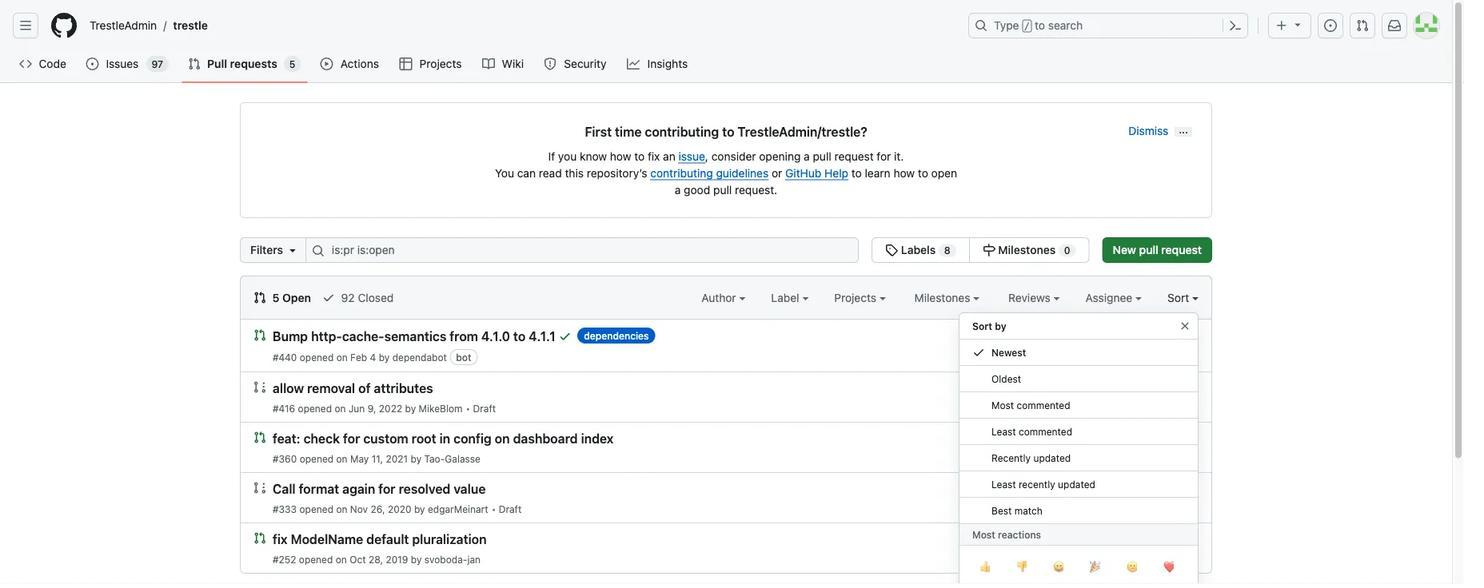Task type: locate. For each thing, give the bounding box(es) containing it.
1 vertical spatial draft link
[[499, 504, 522, 515]]

sort up close menu image
[[1168, 291, 1190, 304]]

opened down 'check'
[[300, 454, 334, 465]]

0 horizontal spatial fix
[[273, 532, 288, 548]]

draft pull request image left allow
[[254, 381, 266, 394]]

recently updated
[[992, 453, 1071, 464]]

issue
[[679, 150, 705, 163]]

/ left trestle
[[163, 19, 167, 32]]

1 horizontal spatial pull
[[813, 150, 832, 163]]

0 vertical spatial open pull request image
[[254, 329, 266, 342]]

call
[[273, 482, 296, 497]]

open pull request element for bump http-cache-semantics from 4.1.0 to 4.1.1
[[254, 329, 266, 342]]

9,
[[368, 403, 376, 414]]

trestle
[[173, 19, 208, 32]]

git pull request image
[[188, 58, 201, 70], [254, 292, 266, 304]]

index
[[581, 432, 614, 447]]

1 vertical spatial commented
[[1019, 426, 1073, 438]]

2 horizontal spatial pull
[[1140, 244, 1159, 257]]

on
[[336, 352, 348, 363], [335, 403, 346, 414], [495, 432, 510, 447], [336, 454, 348, 465], [336, 504, 348, 515], [336, 554, 347, 566]]

4 link
[[1177, 482, 1199, 495]]

first time contributing to trestleadmin/trestle?
[[585, 124, 868, 140]]

0 horizontal spatial triangle down image
[[286, 244, 299, 257]]

0 horizontal spatial /
[[163, 19, 167, 32]]

1 vertical spatial open pull request element
[[254, 431, 266, 444]]

author
[[702, 291, 739, 304]]

0 horizontal spatial projects
[[420, 57, 462, 70]]

trestleadmin / trestle
[[90, 19, 208, 32]]

1 horizontal spatial •
[[492, 504, 496, 515]]

updated down recently updated link
[[1058, 479, 1096, 490]]

for up may
[[343, 432, 360, 447]]

0 vertical spatial triangle down image
[[1292, 18, 1305, 31]]

1 vertical spatial most
[[973, 530, 996, 541]]

tag image
[[886, 244, 898, 257]]

request up sort popup button
[[1162, 244, 1202, 257]]

milestones inside popup button
[[915, 291, 974, 304]]

by inside feat: check for custom root in config on dashboard index #360             opened on may 11, 2021 by tao-galasse
[[411, 454, 422, 465]]

sort up check image
[[973, 321, 993, 332]]

1 horizontal spatial milestones
[[999, 244, 1056, 257]]

👎
[[1017, 561, 1026, 574]]

git pull request image left 5 open
[[254, 292, 266, 304]]

on inside fix modelname default pluralization #252             opened on oct 28, 2019 by svoboda-jan
[[336, 554, 347, 566]]

draft pull request image for call format again for resolved value
[[254, 482, 266, 495]]

on left oct
[[336, 554, 347, 566]]

0 vertical spatial least
[[992, 426, 1016, 438]]

graph image
[[627, 58, 640, 70]]

0 vertical spatial git pull request image
[[188, 58, 201, 70]]

draft pull request element left call on the bottom of page
[[254, 482, 266, 495]]

by inside call format again for resolved value #333             opened on nov 26, 2020 by edgarmeinart • draft
[[414, 504, 425, 515]]

open
[[282, 291, 311, 304]]

2 vertical spatial open pull request element
[[254, 532, 266, 545]]

play image
[[320, 58, 333, 70]]

pull
[[207, 57, 227, 70]]

call format again for resolved value link
[[273, 482, 486, 497]]

if you know how to fix an issue ,           consider opening a pull request for it.
[[548, 150, 904, 163]]

1 draft pull request image from the top
[[254, 381, 266, 394]]

issue opened image
[[1325, 19, 1337, 32], [86, 58, 99, 70]]

Search all issues text field
[[305, 238, 859, 263]]

github
[[786, 166, 822, 180]]

1 horizontal spatial request
[[1162, 244, 1202, 257]]

draft link
[[473, 403, 496, 414], [499, 504, 522, 515]]

open pull request image left the modelname
[[254, 532, 266, 545]]

1 horizontal spatial for
[[379, 482, 396, 497]]

how down it.
[[894, 166, 915, 180]]

on left nov
[[336, 504, 348, 515]]

projects right the table icon
[[420, 57, 462, 70]]

projects right label popup button
[[834, 291, 880, 304]]

open pull request element left the modelname
[[254, 532, 266, 545]]

2 vertical spatial pull
[[1140, 244, 1159, 257]]

pull up github help link
[[813, 150, 832, 163]]

most commented
[[992, 400, 1071, 411]]

draft pull request image
[[254, 381, 266, 394], [254, 482, 266, 495]]

milestones inside issue element
[[999, 244, 1056, 257]]

fix modelname default pluralization #252             opened on oct 28, 2019 by svoboda-jan
[[273, 532, 487, 566]]

1 vertical spatial contributing
[[651, 166, 713, 180]]

this
[[565, 166, 584, 180]]

most for most reactions
[[973, 530, 996, 541]]

most down best on the right bottom of page
[[973, 530, 996, 541]]

0 vertical spatial most
[[992, 400, 1014, 411]]

0 vertical spatial a
[[804, 150, 810, 163]]

open
[[932, 166, 957, 180]]

2 least from the top
[[992, 479, 1016, 490]]

0 vertical spatial contributing
[[645, 124, 719, 140]]

1 vertical spatial 4
[[1193, 483, 1199, 494]]

draft pull request element for allow removal of attributes
[[254, 381, 266, 394]]

0 vertical spatial request
[[835, 150, 874, 163]]

#333
[[273, 504, 297, 515]]

pull requests
[[207, 57, 277, 70]]

0 vertical spatial issue opened image
[[1325, 19, 1337, 32]]

book image
[[482, 58, 495, 70]]

shield image
[[544, 58, 557, 70]]

pluralization
[[412, 532, 487, 548]]

1 vertical spatial draft pull request element
[[254, 482, 266, 495]]

mikeblom link
[[419, 403, 463, 414]]

guidelines
[[716, 166, 769, 180]]

sort inside popup button
[[1168, 291, 1190, 304]]

request.
[[735, 183, 778, 196]]

draft pull request element
[[254, 381, 266, 394], [254, 482, 266, 495]]

0 horizontal spatial 4
[[370, 352, 376, 363]]

issue opened image for git pull request icon
[[1325, 19, 1337, 32]]

tao-
[[424, 454, 445, 465]]

homepage image
[[51, 13, 77, 38]]

best match link
[[960, 498, 1198, 525]]

0 horizontal spatial how
[[610, 150, 631, 163]]

contributing up issue link
[[645, 124, 719, 140]]

1 vertical spatial draft pull request image
[[254, 482, 266, 495]]

2 horizontal spatial for
[[877, 150, 891, 163]]

least up best on the right bottom of page
[[992, 479, 1016, 490]]

issue opened image left git pull request icon
[[1325, 19, 1337, 32]]

1 vertical spatial sort
[[973, 321, 993, 332]]

None search field
[[240, 238, 1090, 263]]

👍
[[980, 561, 989, 574]]

opened inside fix modelname default pluralization #252             opened on oct 28, 2019 by svoboda-jan
[[299, 554, 333, 566]]

0 vertical spatial •
[[466, 403, 470, 414]]

0 vertical spatial draft pull request element
[[254, 381, 266, 394]]

draft link right edgarmeinart on the left of page
[[499, 504, 522, 515]]

commented up recently updated
[[1019, 426, 1073, 438]]

table image
[[399, 58, 412, 70]]

4 down 1
[[1193, 483, 1199, 494]]

author button
[[702, 290, 746, 306]]

1 least from the top
[[992, 426, 1016, 438]]

1 horizontal spatial projects
[[834, 291, 880, 304]]

open pull request image left bump
[[254, 329, 266, 342]]

1 draft pull request element from the top
[[254, 381, 266, 394]]

on inside allow removal of attributes #416             opened on jun 9, 2022 by mikeblom • draft
[[335, 403, 346, 414]]

opened inside call format again for resolved value #333             opened on nov 26, 2020 by edgarmeinart • draft
[[300, 504, 334, 515]]

draft up "config"
[[473, 403, 496, 414]]

insights link
[[621, 52, 696, 76]]

2 horizontal spatial 5
[[1193, 534, 1199, 545]]

allow removal of attributes #416             opened on jun 9, 2022 by mikeblom • draft
[[273, 381, 496, 414]]

1 vertical spatial least
[[992, 479, 1016, 490]]

0 vertical spatial for
[[877, 150, 891, 163]]

on left may
[[336, 454, 348, 465]]

sort button
[[1168, 290, 1199, 306]]

fix up '#252'
[[273, 532, 288, 548]]

open pull request element left the feat:
[[254, 431, 266, 444]]

most
[[992, 400, 1014, 411], [973, 530, 996, 541]]

opening
[[759, 150, 801, 163]]

pull right new on the right
[[1140, 244, 1159, 257]]

1 vertical spatial projects
[[834, 291, 880, 304]]

request
[[835, 150, 874, 163], [1162, 244, 1202, 257]]

a inside to learn how to open a good pull request.
[[675, 183, 681, 196]]

1 vertical spatial milestones
[[915, 291, 974, 304]]

opened inside feat: check for custom root in config on dashboard index #360             opened on may 11, 2021 by tao-galasse
[[300, 454, 334, 465]]

1 horizontal spatial draft link
[[499, 504, 522, 515]]

sort
[[1168, 291, 1190, 304], [973, 321, 993, 332]]

0 vertical spatial pull
[[813, 150, 832, 163]]

updated inside least recently updated link
[[1058, 479, 1096, 490]]

triangle down image left search icon
[[286, 244, 299, 257]]

0 horizontal spatial draft link
[[473, 403, 496, 414]]

triangle down image
[[1292, 18, 1305, 31], [286, 244, 299, 257]]

least
[[992, 426, 1016, 438], [992, 479, 1016, 490]]

/ inside trestleadmin / trestle
[[163, 19, 167, 32]]

1 vertical spatial updated
[[1058, 479, 1096, 490]]

wiki link
[[476, 52, 531, 76]]

open pull request element left bump
[[254, 329, 266, 342]]

for left it.
[[877, 150, 891, 163]]

open pull request image
[[254, 329, 266, 342], [254, 532, 266, 545]]

requests
[[230, 57, 277, 70]]

recently
[[1019, 479, 1056, 490]]

• right mikeblom
[[466, 403, 470, 414]]

draft right edgarmeinart on the left of page
[[499, 504, 522, 515]]

milestones for milestones
[[915, 291, 974, 304]]

contributing down issue link
[[651, 166, 713, 180]]

by inside fix modelname default pluralization #252             opened on oct 28, 2019 by svoboda-jan
[[411, 554, 422, 566]]

2 open pull request image from the top
[[254, 532, 266, 545]]

1 vertical spatial fix
[[273, 532, 288, 548]]

1 vertical spatial issue opened image
[[86, 58, 99, 70]]

git pull request image left pull
[[188, 58, 201, 70]]

0 vertical spatial commented
[[1017, 400, 1071, 411]]

most down oldest
[[992, 400, 1014, 411]]

attributes
[[374, 381, 433, 396]]

0 vertical spatial 4
[[370, 352, 376, 363]]

check
[[304, 432, 340, 447]]

0 vertical spatial draft
[[473, 403, 496, 414]]

👎 link
[[1003, 553, 1040, 582]]

😄
[[1053, 561, 1063, 574]]

• right edgarmeinart on the left of page
[[492, 504, 496, 515]]

draft pull request image left call on the bottom of page
[[254, 482, 266, 495]]

updated up least recently updated
[[1034, 453, 1071, 464]]

comment image
[[1177, 533, 1190, 546]]

opened down format
[[300, 504, 334, 515]]

5 right comment image
[[1193, 534, 1199, 545]]

#360
[[273, 454, 297, 465]]

0 vertical spatial open pull request element
[[254, 329, 266, 342]]

0 horizontal spatial sort
[[973, 321, 993, 332]]

2 vertical spatial for
[[379, 482, 396, 497]]

updated
[[1034, 453, 1071, 464], [1058, 479, 1096, 490]]

/ right type
[[1024, 21, 1030, 32]]

1 vertical spatial •
[[492, 504, 496, 515]]

0 vertical spatial sort
[[1168, 291, 1190, 304]]

0 vertical spatial milestones
[[999, 244, 1056, 257]]

/ inside type / to search
[[1024, 21, 1030, 32]]

opened down the modelname
[[299, 554, 333, 566]]

1 horizontal spatial how
[[894, 166, 915, 180]]

learn
[[865, 166, 891, 180]]

tao-galasse link
[[424, 454, 481, 465]]

draft pull request element left allow
[[254, 381, 266, 394]]

1 horizontal spatial /
[[1024, 21, 1030, 32]]

0 vertical spatial draft link
[[473, 403, 496, 414]]

to left search
[[1035, 19, 1045, 32]]

0 horizontal spatial issue opened image
[[86, 58, 99, 70]]

0 vertical spatial projects
[[420, 57, 462, 70]]

0 vertical spatial 5
[[289, 58, 296, 70]]

5 left play image
[[289, 58, 296, 70]]

...
[[1179, 124, 1189, 135]]

semantics
[[384, 329, 447, 344]]

newest
[[992, 347, 1026, 358]]

1 horizontal spatial draft
[[499, 504, 522, 515]]

by right 2020
[[414, 504, 425, 515]]

command palette image
[[1229, 19, 1242, 32]]

wiki
[[502, 57, 524, 70]]

list
[[83, 13, 959, 38]]

label
[[771, 291, 802, 304]]

0 horizontal spatial draft
[[473, 403, 496, 414]]

5 left open
[[272, 291, 280, 304]]

of
[[358, 381, 371, 396]]

0 vertical spatial fix
[[648, 150, 660, 163]]

opened down removal
[[298, 403, 332, 414]]

repository's
[[587, 166, 648, 180]]

2 open pull request element from the top
[[254, 431, 266, 444]]

2 draft pull request image from the top
[[254, 482, 266, 495]]

for
[[877, 150, 891, 163], [343, 432, 360, 447], [379, 482, 396, 497]]

by right 2022
[[405, 403, 416, 414]]

commented for most commented
[[1017, 400, 1071, 411]]

0 horizontal spatial 5
[[272, 291, 280, 304]]

request up help
[[835, 150, 874, 163]]

5 link
[[1177, 532, 1199, 546]]

1 open pull request element from the top
[[254, 329, 266, 342]]

0 horizontal spatial pull
[[714, 183, 732, 196]]

0 horizontal spatial a
[[675, 183, 681, 196]]

commented
[[1017, 400, 1071, 411], [1019, 426, 1073, 438]]

0 horizontal spatial for
[[343, 432, 360, 447]]

label button
[[771, 290, 809, 306]]

2 draft pull request element from the top
[[254, 482, 266, 495]]

for inside feat: check for custom root in config on dashboard index #360             opened on may 11, 2021 by tao-galasse
[[343, 432, 360, 447]]

on left jun
[[335, 403, 346, 414]]

milestones 0
[[996, 244, 1071, 257]]

sort inside menu
[[973, 321, 993, 332]]

2019
[[386, 554, 408, 566]]

🎉 link
[[1077, 553, 1113, 582]]

0 vertical spatial draft pull request image
[[254, 381, 266, 394]]

milestones right the milestone icon
[[999, 244, 1056, 257]]

check image
[[973, 346, 985, 359]]

again
[[342, 482, 375, 497]]

most for most commented
[[992, 400, 1014, 411]]

a down you can read this repository's contributing guidelines or github help
[[675, 183, 681, 196]]

1 vertical spatial 5
[[272, 291, 280, 304]]

sort by menu
[[959, 306, 1199, 585]]

least for least recently updated
[[992, 479, 1016, 490]]

1 horizontal spatial sort
[[1168, 291, 1190, 304]]

5 open
[[270, 291, 311, 304]]

by up the newest
[[995, 321, 1007, 332]]

for up 26,
[[379, 482, 396, 497]]

0 vertical spatial updated
[[1034, 453, 1071, 464]]

1 vertical spatial a
[[675, 183, 681, 196]]

good
[[684, 183, 711, 196]]

by left "tao-"
[[411, 454, 422, 465]]

pull down contributing guidelines link
[[714, 183, 732, 196]]

issue opened image left issues
[[86, 58, 99, 70]]

0 horizontal spatial •
[[466, 403, 470, 414]]

1 horizontal spatial git pull request image
[[254, 292, 266, 304]]

/
[[163, 19, 167, 32], [1024, 21, 1030, 32]]

1 vertical spatial draft
[[499, 504, 522, 515]]

allow
[[273, 381, 304, 396]]

0 horizontal spatial request
[[835, 150, 874, 163]]

1 vertical spatial pull
[[714, 183, 732, 196]]

how up repository's
[[610, 150, 631, 163]]

open pull request element
[[254, 329, 266, 342], [254, 431, 266, 444], [254, 532, 266, 545]]

code image
[[19, 58, 32, 70]]

contributing
[[645, 124, 719, 140], [651, 166, 713, 180]]

1 vertical spatial open pull request image
[[254, 532, 266, 545]]

draft link for allow removal of attributes
[[473, 403, 496, 414]]

milestone image
[[983, 244, 996, 257]]

0 horizontal spatial milestones
[[915, 291, 974, 304]]

draft link up "config"
[[473, 403, 496, 414]]

list containing trestleadmin / trestle
[[83, 13, 959, 38]]

commented up "least commented"
[[1017, 400, 1071, 411]]

by right 2019
[[411, 554, 422, 566]]

fix left an
[[648, 150, 660, 163]]

1 vertical spatial for
[[343, 432, 360, 447]]

1 open pull request image from the top
[[254, 329, 266, 342]]

a up "github"
[[804, 150, 810, 163]]

least up recently on the right bottom
[[992, 426, 1016, 438]]

feat: check for custom root in config on dashboard index link
[[273, 432, 614, 447]]

milestones down 8
[[915, 291, 974, 304]]

triangle down image right plus image
[[1292, 18, 1305, 31]]

issue link
[[679, 150, 705, 163]]

0 horizontal spatial git pull request image
[[188, 58, 201, 70]]

1 vertical spatial how
[[894, 166, 915, 180]]

closed
[[358, 291, 394, 304]]

1 vertical spatial git pull request image
[[254, 292, 266, 304]]

projects
[[420, 57, 462, 70], [834, 291, 880, 304]]

92 closed
[[338, 291, 394, 304]]

4
[[370, 352, 376, 363], [1193, 483, 1199, 494]]

open pull request image
[[254, 432, 266, 444]]

most reactions
[[973, 530, 1041, 541]]

3 open pull request element from the top
[[254, 532, 266, 545]]

milestones for milestones 0
[[999, 244, 1056, 257]]

4 right feb
[[370, 352, 376, 363]]

1 horizontal spatial issue opened image
[[1325, 19, 1337, 32]]

on left feb
[[336, 352, 348, 363]]

custom
[[363, 432, 409, 447]]

1 vertical spatial triangle down image
[[286, 244, 299, 257]]



Task type: describe. For each thing, give the bounding box(es) containing it.
👍 link
[[966, 553, 1003, 582]]

2020
[[388, 504, 412, 515]]

security
[[564, 57, 607, 70]]

projects inside popup button
[[834, 291, 880, 304]]

11,
[[372, 454, 383, 465]]

updated inside recently updated link
[[1034, 453, 1071, 464]]

labels 8
[[898, 244, 951, 257]]

#440
[[273, 352, 297, 363]]

draft inside call format again for resolved value #333             opened on nov 26, 2020 by edgarmeinart • draft
[[499, 504, 522, 515]]

sort for sort
[[1168, 291, 1190, 304]]

opened inside allow removal of attributes #416             opened on jun 9, 2022 by mikeblom • draft
[[298, 403, 332, 414]]

newest link
[[960, 340, 1198, 366]]

sort by
[[973, 321, 1007, 332]]

close menu image
[[1179, 320, 1192, 333]]

😕
[[1127, 561, 1137, 574]]

type / to search
[[994, 19, 1083, 32]]

to right help
[[852, 166, 862, 180]]

92 closed link
[[322, 290, 394, 306]]

draft inside allow removal of attributes #416             opened on jun 9, 2022 by mikeblom • draft
[[473, 403, 496, 414]]

type
[[994, 19, 1019, 32]]

❤️
[[1164, 561, 1173, 574]]

,
[[705, 150, 709, 163]]

first
[[585, 124, 612, 140]]

draft pull request element for call format again for resolved value
[[254, 482, 266, 495]]

actions link
[[314, 52, 387, 76]]

opened down http-
[[300, 352, 334, 363]]

git pull request image
[[1357, 19, 1369, 32]]

8
[[945, 245, 951, 256]]

18 / 18 checks ok image
[[559, 330, 571, 343]]

it.
[[894, 150, 904, 163]]

fix inside fix modelname default pluralization #252             opened on oct 28, 2019 by svoboda-jan
[[273, 532, 288, 548]]

0
[[1064, 245, 1071, 256]]

search
[[1049, 19, 1083, 32]]

call format again for resolved value #333             opened on nov 26, 2020 by edgarmeinart • draft
[[273, 482, 522, 515]]

least recently updated
[[992, 479, 1096, 490]]

🎉
[[1090, 561, 1100, 574]]

1 vertical spatial request
[[1162, 244, 1202, 257]]

projects button
[[834, 290, 886, 306]]

git pull request image inside 5 open link
[[254, 292, 266, 304]]

1 horizontal spatial 4
[[1193, 483, 1199, 494]]

least for least commented
[[992, 426, 1016, 438]]

jan
[[467, 554, 481, 566]]

you
[[558, 150, 577, 163]]

dismiss ...
[[1129, 124, 1189, 137]]

1 horizontal spatial triangle down image
[[1292, 18, 1305, 31]]

😕 link
[[1113, 553, 1150, 582]]

best match
[[992, 506, 1043, 517]]

github help link
[[786, 166, 849, 180]]

to down time
[[634, 150, 645, 163]]

galasse
[[445, 454, 481, 465]]

on inside call format again for resolved value #333             opened on nov 26, 2020 by edgarmeinart • draft
[[336, 504, 348, 515]]

• inside call format again for resolved value #333             opened on nov 26, 2020 by edgarmeinart • draft
[[492, 504, 496, 515]]

#416
[[273, 403, 295, 414]]

open pull request element for feat: check for custom root in config on dashboard index
[[254, 431, 266, 444]]

1 horizontal spatial 5
[[289, 58, 296, 70]]

open pull request image for fix modelname default pluralization
[[254, 532, 266, 545]]

by inside menu
[[995, 321, 1007, 332]]

issues
[[106, 57, 139, 70]]

value
[[454, 482, 486, 497]]

how inside to learn how to open a good pull request.
[[894, 166, 915, 180]]

to left '4.1.1'
[[513, 329, 526, 344]]

edgarmeinart
[[428, 504, 488, 515]]

by right feb
[[379, 352, 390, 363]]

Issues search field
[[305, 238, 859, 263]]

comment image
[[1177, 382, 1190, 395]]

from
[[450, 329, 478, 344]]

• inside allow removal of attributes #416             opened on jun 9, 2022 by mikeblom • draft
[[466, 403, 470, 414]]

search image
[[312, 245, 325, 258]]

feat: check for custom root in config on dashboard index #360             opened on may 11, 2021 by tao-galasse
[[273, 432, 614, 465]]

issue opened image for git pull request image to the left
[[86, 58, 99, 70]]

trestleadmin/trestle?
[[738, 124, 868, 140]]

new pull request link
[[1103, 238, 1213, 263]]

recently updated link
[[960, 446, 1198, 472]]

default
[[367, 532, 409, 548]]

assignee button
[[1086, 290, 1142, 306]]

dashboard
[[513, 432, 578, 447]]

for inside call format again for resolved value #333             opened on nov 26, 2020 by edgarmeinart • draft
[[379, 482, 396, 497]]

notifications image
[[1389, 19, 1401, 32]]

dependencies link
[[578, 328, 656, 344]]

dependencies
[[584, 330, 649, 342]]

to up if you know how to fix an issue ,           consider opening a pull request for it. on the top
[[722, 124, 735, 140]]

dismiss
[[1129, 124, 1169, 137]]

feb
[[350, 352, 367, 363]]

help
[[825, 166, 849, 180]]

open pull request element for fix modelname default pluralization
[[254, 532, 266, 545]]

security link
[[537, 52, 614, 76]]

2 link
[[1177, 381, 1199, 395]]

allow removal of attributes link
[[273, 381, 433, 396]]

mikeblom
[[419, 403, 463, 414]]

plus image
[[1276, 19, 1289, 32]]

by inside allow removal of attributes #416             opened on jun 9, 2022 by mikeblom • draft
[[405, 403, 416, 414]]

or
[[772, 166, 783, 180]]

know
[[580, 150, 607, 163]]

nov
[[350, 504, 368, 515]]

time
[[615, 124, 642, 140]]

draft link for call format again for resolved value
[[499, 504, 522, 515]]

check image
[[322, 292, 335, 304]]

root
[[412, 432, 436, 447]]

😄 link
[[1040, 553, 1077, 582]]

least commented link
[[960, 419, 1198, 446]]

edgarmeinart link
[[428, 504, 488, 515]]

new
[[1113, 244, 1137, 257]]

to left open
[[918, 166, 929, 180]]

2 vertical spatial 5
[[1193, 534, 1199, 545]]

1 link
[[1178, 431, 1199, 444]]

bump
[[273, 329, 308, 344]]

97
[[152, 58, 163, 70]]

bump http-cache-semantics from 4.1.0 to 4.1.1
[[273, 329, 556, 344]]

1 horizontal spatial fix
[[648, 150, 660, 163]]

most commented link
[[960, 393, 1198, 419]]

resolved
[[399, 482, 451, 497]]

open pull request image for bump http-cache-semantics from 4.1.0 to 4.1.1
[[254, 329, 266, 342]]

pull inside to learn how to open a good pull request.
[[714, 183, 732, 196]]

2021
[[386, 454, 408, 465]]

modelname
[[291, 532, 363, 548]]

1 horizontal spatial a
[[804, 150, 810, 163]]

bot
[[456, 352, 472, 363]]

/ for trestleadmin
[[163, 19, 167, 32]]

you can read this repository's contributing guidelines or github help
[[495, 166, 849, 180]]

filters button
[[240, 238, 306, 263]]

commented for least commented
[[1019, 426, 1073, 438]]

draft pull request image for allow removal of attributes
[[254, 381, 266, 394]]

removal
[[307, 381, 355, 396]]

sort for sort by
[[973, 321, 993, 332]]

you
[[495, 166, 514, 180]]

/ for type
[[1024, 21, 1030, 32]]

26,
[[371, 504, 385, 515]]

on right "config"
[[495, 432, 510, 447]]

none search field containing filters
[[240, 238, 1090, 263]]

feat:
[[273, 432, 300, 447]]

triangle down image inside 'filters' popup button
[[286, 244, 299, 257]]

0 vertical spatial how
[[610, 150, 631, 163]]

#252
[[273, 554, 296, 566]]

issue element
[[872, 238, 1090, 263]]



Task type: vqa. For each thing, say whether or not it's contained in the screenshot.
option
no



